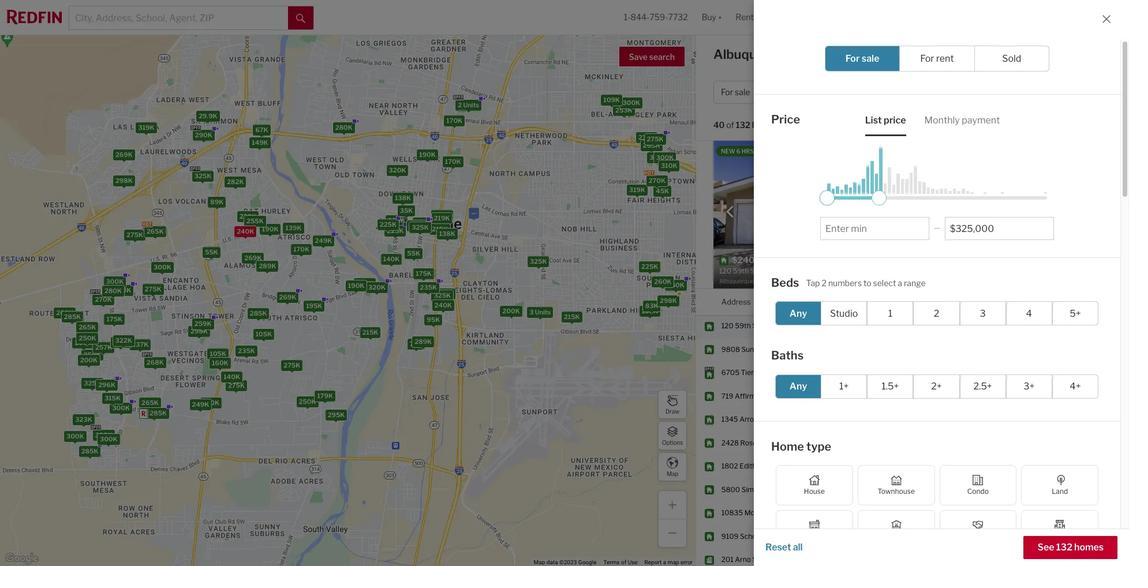 Task type: locate. For each thing, give the bounding box(es) containing it.
1 vertical spatial 269k
[[244, 254, 262, 262]]

albuquerque for 9808 sun chaser trl sw
[[792, 345, 834, 354]]

Mobile checkbox
[[858, 510, 935, 551]]

0 horizontal spatial 269k
[[115, 151, 133, 159]]

55k down 35k
[[407, 249, 420, 257]]

321k
[[113, 338, 129, 347]]

2.5+ radio
[[960, 374, 1006, 399]]

9808 sun chaser trl sw link
[[722, 345, 801, 355]]

1 horizontal spatial a
[[898, 278, 902, 288]]

1 vertical spatial 138k
[[439, 230, 455, 238]]

0 vertical spatial units
[[463, 101, 479, 109]]

0 vertical spatial 200k
[[502, 307, 520, 315]]

baths up madre
[[771, 349, 804, 363]]

price down up
[[771, 113, 800, 126]]

1 5 days from the top
[[1055, 509, 1076, 518]]

132 right 40
[[736, 120, 750, 130]]

6 days from the top
[[1061, 532, 1076, 541]]

0 horizontal spatial 249k
[[192, 400, 209, 408]]

225k left 219k
[[380, 221, 397, 229]]

days for $185
[[1060, 392, 1075, 401]]

anderson
[[792, 509, 832, 518]]

132
[[736, 120, 750, 130], [1056, 542, 1073, 553]]

3 days for $167
[[1055, 415, 1076, 424]]

type
[[890, 87, 907, 97], [807, 440, 832, 454]]

albuquerque for 6705 tierra madre ct nw
[[792, 369, 834, 377]]

1 favorite this home image from the top
[[1103, 412, 1117, 426]]

6 for 6 hrs
[[1055, 322, 1059, 330]]

2 horizontal spatial 269k
[[279, 293, 296, 301]]

1+ radio
[[821, 374, 867, 399]]

0 vertical spatial 235k
[[639, 133, 656, 141]]

0 vertical spatial 5
[[1055, 509, 1059, 518]]

2 5 from the top
[[1055, 532, 1059, 541]]

hrs down 5+
[[1061, 322, 1071, 330]]

1 vertical spatial of
[[621, 560, 627, 566]]

arno
[[735, 556, 751, 564]]

nw for ave
[[772, 439, 785, 447]]

2 vertical spatial favorite this home image
[[1103, 552, 1117, 566]]

ago
[[755, 148, 768, 155]]

5 days for $183
[[1055, 532, 1076, 541]]

0 vertical spatial type
[[890, 87, 907, 97]]

2 3 days from the top
[[1055, 462, 1076, 471]]

2+
[[931, 381, 942, 392]]

250k
[[434, 211, 451, 219], [436, 290, 453, 298], [79, 334, 96, 342], [84, 351, 101, 359], [299, 398, 316, 406]]

sort
[[792, 120, 809, 130]]

sw for 120 59th st sw
[[761, 322, 773, 330]]

2+ radio
[[914, 374, 960, 399]]

2 horizontal spatial for
[[921, 53, 934, 64]]

House checkbox
[[776, 465, 853, 506]]

319k
[[138, 123, 154, 132], [629, 186, 645, 194]]

1 horizontal spatial home
[[866, 87, 889, 97]]

hrs right 31
[[1064, 369, 1075, 377]]

5 days
[[1055, 509, 1076, 518], [1055, 532, 1076, 541]]

253k
[[616, 106, 633, 114]]

For sale checkbox
[[825, 46, 900, 72]]

5 days up see 132 homes
[[1055, 532, 1076, 541]]

315k
[[650, 154, 666, 162], [415, 219, 431, 227], [104, 394, 121, 402]]

1 vertical spatial home type
[[771, 440, 832, 454]]

315k up 45k
[[650, 154, 666, 162]]

address
[[722, 297, 751, 306]]

0 vertical spatial 132
[[736, 120, 750, 130]]

$185 down $/sq.ft. button
[[1019, 322, 1035, 330]]

1 horizontal spatial baths
[[942, 297, 963, 306]]

st for arno
[[753, 556, 759, 564]]

270k up 257k
[[95, 295, 112, 304]]

homes up "ago"
[[752, 120, 778, 130]]

Townhouse checkbox
[[858, 465, 935, 506]]

1 horizontal spatial —
[[934, 224, 940, 232]]

1 vertical spatial 1
[[888, 308, 893, 319]]

for up 40
[[721, 87, 733, 97]]

220k
[[239, 212, 256, 221]]

275k
[[647, 135, 664, 143], [126, 231, 143, 239], [145, 285, 161, 293], [284, 362, 300, 370], [228, 381, 245, 389]]

options button
[[658, 421, 687, 450]]

units for 3 units
[[535, 308, 551, 316]]

on
[[1055, 297, 1065, 306]]

225k up 83k
[[642, 263, 658, 271]]

289k down 255k
[[259, 262, 276, 270]]

none
[[981, 219, 998, 227]]

• inside 40 of 132 homes •
[[784, 121, 786, 131]]

3 checkbox
[[960, 301, 1006, 326]]

4 checkbox
[[1006, 301, 1052, 326]]

sw up hondo
[[774, 392, 786, 401]]

2 any from the top
[[790, 381, 807, 392]]

120
[[722, 322, 734, 330]]

previous button image
[[725, 206, 736, 217]]

45k
[[656, 187, 669, 195]]

2 days from the top
[[1060, 415, 1076, 424]]

sw down se
[[773, 485, 785, 494]]

8 albuquerque from the top
[[792, 485, 834, 494]]

beds inside button
[[941, 87, 961, 97]]

109k
[[604, 96, 620, 104]]

3 days
[[1055, 415, 1076, 424], [1055, 462, 1076, 471]]

sale inside option
[[862, 53, 880, 64]]

days up 4 days
[[1060, 462, 1076, 471]]

options
[[662, 439, 683, 446]]

1 inside button
[[1078, 87, 1082, 97]]

sale up 40 of 132 homes •
[[735, 87, 750, 97]]

2 5 days from the top
[[1055, 532, 1076, 541]]

1 horizontal spatial 269k
[[244, 254, 262, 262]]

a left range
[[898, 278, 902, 288]]

sun
[[742, 345, 754, 354]]

2 vertical spatial 1
[[942, 462, 945, 471]]

1 horizontal spatial 4
[[1026, 308, 1032, 319]]

31 hrs
[[1055, 369, 1075, 377]]

5 for $183
[[1055, 532, 1059, 541]]

albuquerque right madre
[[792, 369, 834, 377]]

4 inside checkbox
[[1026, 308, 1032, 319]]

days down the land
[[1061, 509, 1076, 518]]

for
[[867, 47, 885, 62]]

sale
[[862, 53, 880, 64], [735, 87, 750, 97]]

albuquerque down all
[[792, 556, 834, 564]]

nw right madre
[[793, 369, 806, 377]]

any for 1+
[[790, 381, 807, 392]]

0 vertical spatial beds
[[941, 87, 961, 97]]

0 vertical spatial favorite this home image
[[1103, 412, 1117, 426]]

reset all button
[[766, 536, 803, 559]]

55k
[[205, 248, 218, 256], [407, 249, 420, 257]]

3
[[980, 308, 986, 319], [530, 308, 534, 316], [913, 322, 917, 330], [913, 369, 917, 377], [913, 392, 917, 401], [942, 415, 947, 424], [1055, 415, 1059, 424], [913, 462, 917, 471], [1055, 462, 1059, 471], [913, 485, 917, 494], [913, 509, 917, 518]]

0 horizontal spatial to
[[797, 87, 805, 97]]

6 for 6 days
[[1055, 556, 1059, 564]]

0 vertical spatial •
[[1074, 87, 1076, 97]]

10835 mcmichael ln sw link
[[722, 509, 803, 518]]

2 checkbox
[[914, 301, 960, 326]]

0 horizontal spatial 4
[[913, 415, 917, 424]]

albuquerque up all
[[792, 532, 834, 541]]

1 vertical spatial $185
[[1019, 322, 1035, 330]]

105k
[[256, 330, 272, 338], [210, 350, 226, 358]]

1 vertical spatial 3 days
[[1055, 462, 1076, 471]]

option group
[[825, 46, 1050, 72], [775, 301, 1099, 326], [775, 374, 1099, 399], [776, 465, 1099, 551]]

1 days from the top
[[1060, 392, 1075, 401]]

for sale up 40 of 132 homes •
[[721, 87, 750, 97]]

0 vertical spatial price
[[771, 113, 800, 126]]

st right 59th
[[752, 322, 759, 330]]

1 vertical spatial •
[[784, 121, 786, 131]]

225k
[[380, 221, 397, 229], [387, 227, 404, 235], [642, 263, 658, 271]]

any inside checkbox
[[790, 308, 807, 319]]

0 horizontal spatial 200k
[[80, 356, 98, 365]]

beds for beds / baths
[[941, 87, 961, 97]]

1 horizontal spatial map
[[667, 470, 678, 477]]

138k down 219k
[[439, 230, 455, 238]]

1802
[[722, 462, 738, 471]]

0 horizontal spatial 298k
[[115, 177, 133, 185]]

0 horizontal spatial 315k
[[104, 394, 121, 402]]

google image
[[3, 551, 41, 566]]

0 horizontal spatial sale
[[735, 87, 750, 97]]

to right up
[[797, 87, 805, 97]]

price up studio
[[845, 297, 863, 306]]

$289,900
[[845, 369, 878, 377]]

map inside map 'button'
[[667, 470, 678, 477]]

homes
[[822, 47, 864, 62]]

1 vertical spatial beds
[[771, 276, 799, 290]]

favorite this home image
[[1103, 412, 1117, 426], [1103, 529, 1117, 543], [1103, 552, 1117, 566]]

of for 40
[[726, 120, 734, 130]]

homes up 6 days
[[1075, 542, 1104, 553]]

0 vertical spatial 270k
[[649, 177, 666, 185]]

0 horizontal spatial price
[[771, 113, 800, 126]]

reset
[[766, 542, 791, 553]]

type up price
[[890, 87, 907, 97]]

Co-op checkbox
[[940, 510, 1017, 551]]

beds
[[941, 87, 961, 97], [771, 276, 799, 290], [913, 297, 931, 306]]

1 vertical spatial 290k
[[75, 339, 92, 347]]

beds left /
[[941, 87, 961, 97]]

175k
[[416, 270, 432, 278], [107, 315, 122, 323]]

1 horizontal spatial 215k
[[432, 225, 448, 233]]

sale left sale on the right of page
[[862, 53, 880, 64]]

map for map
[[667, 470, 678, 477]]

4 right the $211
[[1055, 485, 1059, 494]]

5
[[1055, 509, 1059, 518], [1055, 532, 1059, 541]]

save search
[[629, 52, 675, 62]]

215k down 243k
[[362, 329, 378, 337]]

3 inside map region
[[530, 308, 534, 316]]

st inside 120 59th st sw link
[[752, 322, 759, 330]]

5 days from the top
[[1061, 509, 1076, 518]]

0 vertical spatial —
[[471, 209, 477, 217]]

market
[[985, 50, 1017, 61]]

favorite this home image for 3 days
[[1103, 412, 1117, 426]]

5 down the land
[[1055, 509, 1059, 518]]

days up other option
[[1061, 485, 1076, 494]]

hrs
[[1061, 322, 1071, 330], [1064, 369, 1075, 377]]

200k down 257k
[[80, 356, 98, 365]]

1 vertical spatial homes
[[1075, 542, 1104, 553]]

1 checkbox
[[867, 301, 914, 326]]

1
[[1078, 87, 1082, 97], [888, 308, 893, 319], [942, 462, 945, 471]]

0 vertical spatial 289k
[[259, 262, 276, 270]]

5 for $180
[[1055, 509, 1059, 518]]

170k down 2 units
[[446, 117, 463, 125]]

Enter max text field
[[950, 223, 1049, 234]]

list price element
[[865, 105, 906, 136]]

submit search image
[[296, 14, 305, 23]]

2 favorite this home image from the top
[[1103, 529, 1117, 543]]

any down location
[[790, 308, 807, 319]]

location button
[[792, 289, 823, 315]]

days for $246
[[1060, 462, 1076, 471]]

for inside option
[[846, 53, 860, 64]]

1 any from the top
[[790, 308, 807, 319]]

nw right "rd"
[[783, 532, 796, 541]]

4 down 2+ radio on the bottom right
[[913, 415, 917, 424]]

1 vertical spatial favorite this home image
[[1103, 529, 1117, 543]]

4 for 4 days
[[1055, 485, 1059, 494]]

nw right ave
[[772, 439, 785, 447]]

• left sort
[[784, 121, 786, 131]]

1 vertical spatial 5 days
[[1055, 532, 1076, 541]]

1 right filters
[[1078, 87, 1082, 97]]

0 horizontal spatial 175k
[[107, 315, 122, 323]]

albuquerque for 5800 simon ct sw
[[792, 485, 834, 494]]

year
[[1027, 188, 1041, 196]]

257k
[[95, 344, 112, 352]]

138k up 35k
[[395, 194, 411, 202]]

2428 rose ave nw
[[722, 439, 785, 447]]

1 horizontal spatial 140k
[[383, 255, 400, 263]]

ct right simon
[[764, 485, 771, 494]]

6705 tierra madre ct nw link
[[722, 369, 806, 378]]

to left the select
[[864, 278, 872, 288]]

0 vertical spatial 1
[[1078, 87, 1082, 97]]

3 days from the top
[[1060, 462, 1076, 471]]

1 horizontal spatial 175k
[[416, 270, 432, 278]]

7 days from the top
[[1061, 556, 1076, 564]]

1 horizontal spatial 290k
[[195, 131, 212, 139]]

1 albuquerque from the top
[[792, 322, 834, 330]]

any inside option
[[790, 381, 807, 392]]

1 vertical spatial nw
[[772, 439, 785, 447]]

1.5+ radio
[[867, 374, 914, 399]]

3 inside option
[[980, 308, 986, 319]]

290k down '29.9k'
[[195, 131, 212, 139]]

ft.
[[940, 188, 948, 196]]

home type
[[866, 87, 907, 97], [771, 440, 832, 454]]

175k up 95k
[[416, 270, 432, 278]]

$185 up $167
[[1019, 392, 1035, 401]]

type up house option at the bottom of the page
[[807, 440, 832, 454]]

edith
[[740, 462, 757, 471]]

55k down 89k
[[205, 248, 218, 256]]

10 albuquerque from the top
[[792, 556, 834, 564]]

2 vertical spatial beds
[[913, 297, 931, 306]]

0 vertical spatial 6
[[737, 148, 741, 155]]

albuquerque up house option at the bottom of the page
[[792, 439, 834, 447]]

days for $183
[[1061, 532, 1076, 541]]

home type up se
[[771, 440, 832, 454]]

Any radio
[[775, 374, 822, 399]]

for left for
[[846, 53, 860, 64]]

4 albuquerque from the top
[[792, 392, 834, 401]]

st for affirmed
[[766, 392, 772, 401]]

google
[[578, 560, 597, 566]]

1 vertical spatial 132
[[1056, 542, 1073, 553]]

market insights link
[[985, 38, 1054, 63]]

albuquerque for 1345 arroyo hondo st sw
[[792, 415, 834, 424]]

any down 6705 tierra madre ct nw link
[[790, 381, 807, 392]]

homes inside button
[[1075, 542, 1104, 553]]

option group containing for sale
[[825, 46, 1050, 72]]

315k left 219k
[[415, 219, 431, 227]]

days
[[1060, 392, 1075, 401], [1060, 415, 1076, 424], [1060, 462, 1076, 471], [1061, 485, 1076, 494], [1061, 509, 1076, 518], [1061, 532, 1076, 541], [1061, 556, 1076, 564]]

st left ne
[[753, 556, 759, 564]]

map down options
[[667, 470, 678, 477]]

240k down 255k
[[237, 227, 254, 235]]

270k up 45k
[[649, 177, 666, 185]]

map region
[[0, 4, 698, 566]]

1 3 days from the top
[[1055, 415, 1076, 424]]

days for $180
[[1061, 509, 1076, 518]]

250k up 257k
[[79, 334, 96, 342]]

home up list
[[866, 87, 889, 97]]

$/sq.ft. button
[[1019, 289, 1045, 315]]

price
[[884, 115, 906, 126]]

of right 40
[[726, 120, 734, 130]]

175k up 322k
[[107, 315, 122, 323]]

309k
[[95, 431, 113, 439]]

1 horizontal spatial 235k
[[420, 284, 437, 292]]

1 horizontal spatial 200k
[[502, 307, 520, 315]]

for inside option
[[921, 53, 934, 64]]

0 vertical spatial home type
[[866, 87, 907, 97]]

for sale left sale on the right of page
[[846, 53, 880, 64]]

use
[[628, 560, 638, 566]]

2 albuquerque from the top
[[792, 345, 834, 354]]

0 vertical spatial 320k
[[389, 166, 406, 174]]

1 vertical spatial price
[[845, 297, 863, 306]]

2 horizontal spatial 215k
[[564, 313, 580, 321]]

2 vertical spatial $185
[[1019, 392, 1035, 401]]

0 horizontal spatial units
[[463, 101, 479, 109]]

3 albuquerque from the top
[[792, 369, 834, 377]]

on redfin
[[1055, 297, 1089, 306]]

2 horizontal spatial baths
[[967, 87, 989, 97]]

29.9k
[[199, 112, 217, 120]]

0 vertical spatial home
[[866, 87, 889, 97]]

7 albuquerque from the top
[[792, 462, 834, 471]]

beds down range
[[913, 297, 931, 306]]

6705 tierra madre ct nw
[[722, 369, 806, 377]]

$185 for 1,408
[[1019, 392, 1035, 401]]

280k
[[335, 124, 353, 132], [114, 286, 131, 295], [104, 287, 122, 295]]

rd
[[773, 532, 782, 541]]

5 albuquerque from the top
[[792, 415, 834, 424]]

1 vertical spatial for sale
[[721, 87, 750, 97]]

home
[[866, 87, 889, 97], [771, 440, 804, 454]]

0 vertical spatial hrs
[[1061, 322, 1071, 330]]

$/sq. ft.
[[922, 188, 948, 196]]

1345
[[722, 415, 738, 424]]

1 vertical spatial hrs
[[1064, 369, 1075, 377]]

a left map at the bottom right of the page
[[663, 560, 666, 566]]

260k
[[654, 278, 672, 286], [667, 281, 685, 289], [56, 309, 74, 317]]

days down 2 days
[[1060, 415, 1076, 424]]

st for 59th
[[752, 322, 759, 330]]

any for studio
[[790, 308, 807, 319]]

1 5 from the top
[[1055, 509, 1059, 518]]

hrs for 31 hrs
[[1064, 369, 1075, 377]]

• right filters
[[1074, 87, 1076, 97]]

310k
[[661, 162, 677, 170]]

st right affirmed at right
[[766, 392, 772, 401]]

albuquerque down location button on the bottom right of page
[[792, 322, 834, 330]]

nw for rd
[[783, 532, 796, 541]]

—
[[471, 209, 477, 217], [934, 224, 940, 232]]

2 vertical spatial nw
[[783, 532, 796, 541]]

4 days from the top
[[1061, 485, 1076, 494]]

255k
[[247, 217, 264, 225]]

recommended button
[[811, 120, 880, 131]]

6 down on
[[1055, 322, 1059, 330]]

list
[[865, 115, 882, 126]]

st inside 719 affirmed st sw link
[[766, 392, 772, 401]]

200k left 3 units
[[502, 307, 520, 315]]

170k down 139k
[[293, 245, 309, 253]]

studio
[[830, 308, 858, 319]]

0 horizontal spatial 1
[[888, 308, 893, 319]]

132 down 'other'
[[1056, 542, 1073, 553]]

315k down 296k
[[104, 394, 121, 402]]

215k down 219k
[[432, 225, 448, 233]]

sale inside button
[[735, 87, 750, 97]]

5 days down the land
[[1055, 509, 1076, 518]]

282k
[[227, 178, 244, 186]]

ct right madre
[[784, 369, 792, 377]]

6 left hrs
[[737, 148, 741, 155]]

baths right /
[[967, 87, 989, 97]]

Sold checkbox
[[974, 46, 1050, 72]]

• inside all filters • 1 button
[[1074, 87, 1076, 97]]

320k
[[389, 166, 406, 174], [368, 283, 386, 292]]

2 vertical spatial baths
[[771, 349, 804, 363]]

0 vertical spatial 215k
[[432, 225, 448, 233]]

error
[[681, 560, 693, 566]]

terms of use link
[[604, 560, 638, 566]]

of inside 40 of 132 homes •
[[726, 120, 734, 130]]

3 days up 4 days
[[1055, 462, 1076, 471]]

home up se
[[771, 440, 804, 454]]

1 horizontal spatial type
[[890, 87, 907, 97]]

290k left 257k
[[75, 339, 92, 347]]

map button
[[658, 453, 687, 482]]

baths left sq.ft.
[[942, 297, 963, 306]]

1 horizontal spatial sale
[[862, 53, 880, 64]]

3 days down 2 days
[[1055, 415, 1076, 424]]

250k left 179k
[[299, 398, 316, 406]]

map left data
[[534, 560, 545, 566]]

payment
[[962, 115, 1000, 126]]

1 vertical spatial type
[[807, 440, 832, 454]]

1,212
[[972, 369, 988, 377]]

home type up list price on the right top of page
[[866, 87, 907, 97]]

1 vertical spatial sale
[[735, 87, 750, 97]]

1 down the select
[[888, 308, 893, 319]]

4 down $/sq.ft. at right bottom
[[1026, 308, 1032, 319]]

6 albuquerque from the top
[[792, 439, 834, 447]]

baths
[[967, 87, 989, 97], [942, 297, 963, 306], [771, 349, 804, 363]]

0 vertical spatial to
[[797, 87, 805, 97]]

1 horizontal spatial of
[[726, 120, 734, 130]]

7732
[[668, 12, 688, 22]]

for left rent
[[921, 53, 934, 64]]



Task type: vqa. For each thing, say whether or not it's contained in the screenshot.


Task type: describe. For each thing, give the bounding box(es) containing it.
9109 schooner rd nw link
[[722, 532, 796, 542]]

for for 'for rent' option
[[921, 53, 934, 64]]

160k
[[212, 359, 228, 367]]

4+ radio
[[1052, 374, 1099, 399]]

322k
[[115, 336, 132, 344]]

0 horizontal spatial baths
[[771, 349, 804, 363]]

co-op
[[968, 532, 988, 541]]

Enter min text field
[[826, 223, 924, 234]]

photo of 120 59th st sw, albuquerque, nm 87121 image
[[714, 141, 913, 289]]

for inside button
[[721, 87, 733, 97]]

monthly payment element
[[925, 105, 1000, 136]]

1 vertical spatial 140k
[[224, 373, 240, 381]]

days for $167
[[1060, 415, 1076, 424]]

1 horizontal spatial 1
[[942, 462, 945, 471]]

baths inside the beds / baths button
[[967, 87, 989, 97]]

0 horizontal spatial home type
[[771, 440, 832, 454]]

baths button
[[942, 289, 963, 315]]

0 vertical spatial 175k
[[416, 270, 432, 278]]

2.5
[[942, 509, 952, 518]]

see
[[1038, 542, 1055, 553]]

#403
[[772, 556, 790, 564]]

report
[[645, 560, 662, 566]]

2 inside option
[[934, 308, 940, 319]]

2.5+
[[974, 381, 992, 392]]

5+ checkbox
[[1052, 301, 1099, 326]]

home type inside button
[[866, 87, 907, 97]]

1 vertical spatial 270k
[[95, 295, 112, 304]]

40 of 132 homes •
[[714, 120, 786, 131]]

family
[[814, 532, 834, 541]]

home inside button
[[866, 87, 889, 97]]

type inside button
[[890, 87, 907, 97]]

1 horizontal spatial ct
[[784, 369, 792, 377]]

hrs
[[742, 148, 754, 155]]

295k
[[328, 411, 345, 419]]

beds / baths
[[941, 87, 989, 97]]

$263
[[1019, 556, 1036, 564]]

0 vertical spatial a
[[898, 278, 902, 288]]

sw for 5800 simon ct sw
[[773, 485, 785, 494]]

1 vertical spatial 320k
[[368, 283, 386, 292]]

1-
[[624, 12, 631, 22]]

0 horizontal spatial ct
[[764, 485, 771, 494]]

se
[[774, 462, 783, 471]]

35k
[[400, 207, 413, 215]]

ne
[[761, 556, 771, 564]]

sw right trl
[[790, 345, 801, 354]]

sw for 10835 mcmichael ln sw
[[791, 509, 803, 518]]

0 horizontal spatial 290k
[[75, 339, 92, 347]]

5800 simon ct sw link
[[722, 485, 785, 495]]

0 vertical spatial $185
[[981, 188, 998, 196]]

for for for sale option
[[846, 53, 860, 64]]

For rent checkbox
[[900, 46, 975, 72]]

1 horizontal spatial 138k
[[439, 230, 455, 238]]

0 vertical spatial 298k
[[115, 177, 133, 185]]

0 vertical spatial 315k
[[650, 154, 666, 162]]

0 horizontal spatial 215k
[[362, 329, 378, 337]]

hoa
[[922, 219, 937, 227]]

268k
[[147, 358, 164, 366]]

1345 arroyo hondo st sw link
[[722, 415, 807, 425]]

monthly payment
[[925, 115, 1000, 126]]

9 albuquerque from the top
[[792, 532, 834, 541]]

844-
[[631, 12, 650, 22]]

sw right hondo
[[795, 415, 807, 424]]

195k
[[306, 302, 322, 310]]

Multi-family checkbox
[[776, 510, 853, 551]]

map
[[668, 560, 679, 566]]

0 vertical spatial nw
[[793, 369, 806, 377]]

9808 sun chaser trl sw
[[722, 345, 801, 354]]

120 59th st sw
[[722, 322, 773, 330]]

days for $211
[[1061, 485, 1076, 494]]

259k
[[194, 320, 212, 328]]

89k
[[210, 198, 224, 206]]

5+
[[1070, 308, 1081, 319]]

$325k
[[806, 87, 832, 97]]

2 vertical spatial 298k
[[191, 328, 208, 336]]

hrs for 6 hrs
[[1061, 322, 1071, 330]]

9808
[[722, 345, 740, 354]]

2 vertical spatial 235k
[[238, 347, 255, 355]]

tap
[[806, 278, 820, 288]]

2 horizontal spatial 298k
[[660, 297, 677, 305]]

0 vertical spatial 140k
[[383, 255, 400, 263]]

0 horizontal spatial home
[[771, 440, 804, 454]]

albuquerque for 2428 rose ave nw
[[792, 439, 834, 447]]

2 inside map region
[[458, 101, 462, 109]]

data
[[547, 560, 558, 566]]

1 vertical spatial 235k
[[420, 284, 437, 292]]

1 horizontal spatial price
[[845, 297, 863, 306]]

rent
[[936, 53, 954, 64]]

0 horizontal spatial 240k
[[237, 227, 254, 235]]

multi-
[[795, 532, 814, 541]]

1 inside option
[[888, 308, 893, 319]]

Other checkbox
[[1021, 510, 1099, 551]]

1 vertical spatial to
[[864, 278, 872, 288]]

1 vertical spatial 249k
[[192, 400, 209, 408]]

all filters • 1
[[1037, 87, 1082, 97]]

map data ©2023 google
[[534, 560, 597, 566]]

for sale inside option
[[846, 53, 880, 64]]

1 vertical spatial 315k
[[415, 219, 431, 227]]

madre
[[762, 369, 783, 377]]

1 horizontal spatial 105k
[[256, 330, 272, 338]]

$/sq.
[[922, 188, 939, 196]]

minimum price slider
[[820, 190, 835, 205]]

insights
[[1019, 50, 1054, 61]]

Land checkbox
[[1021, 465, 1099, 506]]

$298,000
[[845, 415, 878, 424]]

maximum price slider
[[872, 190, 887, 205]]

favorite this home image for 5 days
[[1103, 529, 1117, 543]]

trl
[[780, 345, 788, 354]]

0 vertical spatial 269k
[[115, 151, 133, 159]]

0 horizontal spatial a
[[663, 560, 666, 566]]

0 horizontal spatial 319k
[[138, 123, 154, 132]]

149k
[[252, 139, 268, 147]]

ln
[[781, 509, 790, 518]]

remove up to $325k image
[[838, 89, 845, 96]]

323k
[[75, 416, 92, 424]]

redfin
[[1066, 297, 1089, 306]]

other
[[1051, 532, 1069, 541]]

$250,000
[[845, 462, 879, 471]]

homes inside 40 of 132 homes •
[[752, 120, 778, 130]]

market insights
[[985, 50, 1054, 61]]

1 vertical spatial 319k
[[629, 186, 645, 194]]

0 vertical spatial 249k
[[315, 237, 332, 245]]

0 vertical spatial 290k
[[195, 131, 212, 139]]

1 vertical spatial 215k
[[564, 313, 580, 321]]

132 inside 40 of 132 homes •
[[736, 120, 750, 130]]

0 horizontal spatial 289k
[[259, 262, 276, 270]]

1+
[[839, 381, 849, 392]]

1345 arroyo hondo st sw
[[722, 415, 807, 424]]

City, Address, School, Agent, ZIP search field
[[69, 6, 288, 29]]

0 horizontal spatial 138k
[[395, 194, 411, 202]]

to inside button
[[797, 87, 805, 97]]

recommended
[[813, 120, 871, 130]]

$185 for 1,300
[[1019, 322, 1035, 330]]

219k
[[434, 214, 450, 222]]

beds for beds button
[[913, 297, 931, 306]]

3+
[[1024, 381, 1035, 392]]

townhouse
[[878, 487, 915, 496]]

2428
[[722, 439, 739, 447]]

243k
[[356, 280, 373, 288]]

1 vertical spatial 289k
[[415, 338, 432, 346]]

3 days for $246
[[1055, 462, 1076, 471]]

40
[[714, 120, 725, 130]]

250k right 35k
[[434, 211, 451, 219]]

1 vertical spatial 105k
[[210, 350, 226, 358]]

albuquerque,
[[714, 47, 795, 62]]

155k
[[642, 307, 658, 315]]

2 vertical spatial 170k
[[293, 245, 309, 253]]

225k down 35k
[[387, 227, 404, 235]]

Studio checkbox
[[821, 301, 867, 326]]

0 horizontal spatial 55k
[[205, 248, 218, 256]]

3+ radio
[[1006, 374, 1052, 399]]

1 vertical spatial 200k
[[80, 356, 98, 365]]

albuquerque for 719 affirmed st sw
[[792, 392, 834, 401]]

land
[[1052, 487, 1068, 496]]

albuquerque for 1802 edith blvd se
[[792, 462, 834, 471]]

132 inside button
[[1056, 542, 1073, 553]]

st inside the 1345 arroyo hondo st sw link
[[787, 415, 793, 424]]

139k
[[285, 224, 302, 232]]

save
[[629, 52, 648, 62]]

$246
[[1019, 462, 1036, 471]]

201 arno st ne #403 link
[[722, 556, 790, 565]]

built
[[1042, 188, 1057, 196]]

units for 2 units
[[463, 101, 479, 109]]

Any checkbox
[[775, 301, 822, 326]]

see 132 homes button
[[1024, 536, 1118, 559]]

1 vertical spatial baths
[[942, 297, 963, 306]]

$180
[[1019, 509, 1035, 518]]

1 vertical spatial 240k
[[435, 301, 452, 309]]

$183
[[1019, 532, 1035, 541]]

4 for 4 checkbox at the bottom of the page
[[1026, 308, 1032, 319]]

1 horizontal spatial 55k
[[407, 249, 420, 257]]

reset all
[[766, 542, 803, 553]]

hondo
[[763, 415, 785, 424]]

0 horizontal spatial beds
[[771, 276, 799, 290]]

0 vertical spatial 170k
[[446, 117, 463, 125]]

/
[[962, 87, 965, 97]]

of for terms
[[621, 560, 627, 566]]

Condo checkbox
[[940, 465, 1017, 506]]

option group containing house
[[776, 465, 1099, 551]]

report a map error
[[645, 560, 693, 566]]

map for map data ©2023 google
[[534, 560, 545, 566]]

albuquerque for 120 59th st sw
[[792, 322, 834, 330]]

sw for 719 affirmed st sw
[[774, 392, 786, 401]]

sq.ft.
[[972, 297, 991, 306]]

250k up 296k
[[84, 351, 101, 359]]

beds button
[[913, 289, 931, 315]]

— inside map region
[[471, 209, 477, 217]]

multi-family
[[795, 532, 834, 541]]

250k up 95k
[[436, 290, 453, 298]]

6 days
[[1055, 556, 1076, 564]]

1 horizontal spatial 270k
[[649, 177, 666, 185]]

3 favorite this home image from the top
[[1103, 552, 1117, 566]]

1 vertical spatial 170k
[[445, 158, 461, 166]]

5 days for $180
[[1055, 509, 1076, 518]]

list price
[[865, 115, 906, 126]]

$167
[[1019, 415, 1035, 424]]

for sale inside button
[[721, 87, 750, 97]]



